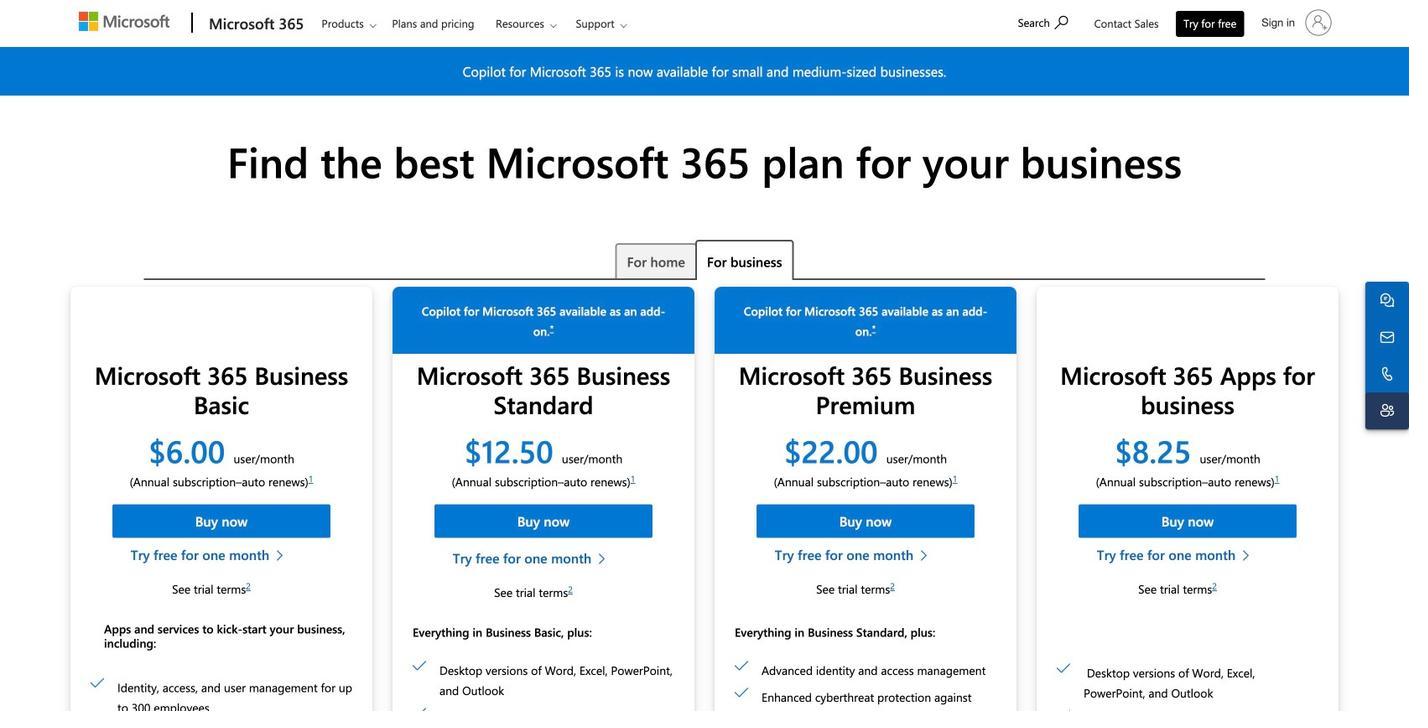 Task type: describe. For each thing, give the bounding box(es) containing it.
microsoft image
[[79, 12, 169, 31]]



Task type: locate. For each thing, give the bounding box(es) containing it.
None search field
[[1010, 3, 1085, 40]]



Task type: vqa. For each thing, say whether or not it's contained in the screenshot.
Search Box
yes



